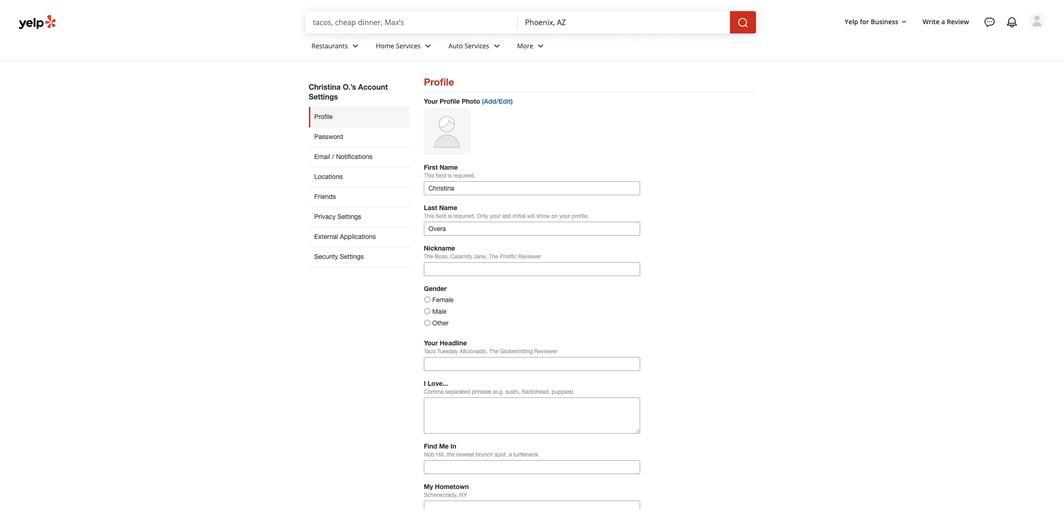 Task type: describe. For each thing, give the bounding box(es) containing it.
business
[[871, 17, 899, 26]]

required. for first
[[454, 173, 476, 179]]

first name this field is required.
[[424, 163, 476, 179]]

puppies)
[[552, 389, 574, 396]]

christina o. image
[[1030, 13, 1046, 29]]

first
[[424, 163, 438, 171]]

search image
[[738, 17, 749, 28]]

home services link
[[369, 34, 441, 61]]

my
[[424, 483, 434, 491]]

applications
[[340, 233, 376, 241]]

aficionado,
[[460, 349, 488, 355]]

locations link
[[309, 167, 410, 187]]

business categories element
[[304, 34, 1046, 61]]

comma
[[424, 389, 444, 396]]

privacy settings
[[315, 213, 362, 221]]

taco
[[424, 349, 436, 355]]

Find Me In text field
[[424, 461, 641, 475]]

messages image
[[985, 17, 996, 28]]

/
[[332, 153, 334, 161]]

auto
[[449, 41, 463, 50]]

christina
[[309, 82, 341, 91]]

spot,
[[495, 452, 508, 459]]

is for last
[[448, 213, 452, 220]]

24 chevron down v2 image for home services
[[423, 40, 434, 52]]

female
[[433, 297, 454, 304]]

16 chevron down v2 image
[[901, 18, 908, 25]]

show
[[537, 213, 550, 220]]

yelp for business
[[845, 17, 899, 26]]

reviewer for headline
[[535, 349, 558, 355]]

24 chevron down v2 image for more
[[536, 40, 547, 52]]

services for home services
[[396, 41, 421, 50]]

locations
[[315, 173, 343, 181]]

schenectady,
[[424, 493, 458, 499]]

ny
[[460, 493, 467, 499]]

auto services
[[449, 41, 490, 50]]

gender
[[424, 285, 447, 293]]

turtleneck
[[514, 452, 539, 459]]

email / notifications link
[[309, 147, 410, 167]]

privacy settings link
[[309, 207, 410, 227]]

password link
[[309, 127, 410, 147]]

jane,
[[474, 254, 488, 260]]

prolific
[[500, 254, 517, 260]]

restaurants
[[312, 41, 348, 50]]

external
[[315, 233, 338, 241]]

this for first
[[424, 173, 435, 179]]

nickname the boss, calamity jane, the prolific reviewer
[[424, 244, 542, 260]]

globetrotting
[[500, 349, 533, 355]]

me
[[439, 443, 449, 451]]

(add/edit)
[[482, 97, 513, 105]]

yelp for business button
[[842, 13, 912, 30]]

for
[[861, 17, 870, 26]]

your profile photo (add/edit)
[[424, 97, 513, 105]]

2 vertical spatial profile
[[315, 113, 333, 121]]

Female radio
[[425, 297, 431, 303]]

brunch
[[476, 452, 494, 459]]

required. for last
[[454, 213, 476, 220]]

your for your profile photo (add/edit)
[[424, 97, 438, 105]]

home services
[[376, 41, 421, 50]]

initial
[[513, 213, 526, 220]]

settings inside christina o.'s account settings
[[309, 92, 338, 101]]

o.'s
[[343, 82, 356, 91]]

photo
[[462, 97, 480, 105]]

find
[[424, 443, 438, 451]]

external applications
[[315, 233, 376, 241]]

user actions element
[[838, 12, 1059, 69]]

last
[[424, 204, 438, 212]]

Near text field
[[525, 17, 723, 27]]

i love... comma separated phrases (e.g. sushi, radiohead, puppies)
[[424, 380, 574, 396]]

services for auto services
[[465, 41, 490, 50]]

2 your from the left
[[560, 213, 571, 220]]

write a review link
[[920, 13, 974, 30]]

hill,
[[436, 452, 446, 459]]

home
[[376, 41, 395, 50]]

phrases
[[472, 389, 492, 396]]

review
[[948, 17, 970, 26]]

friends
[[315, 193, 336, 201]]

settings for privacy
[[338, 213, 362, 221]]

headline
[[440, 339, 467, 347]]

on
[[552, 213, 558, 220]]

security
[[315, 253, 338, 261]]



Task type: locate. For each thing, give the bounding box(es) containing it.
email
[[315, 153, 330, 161]]

None search field
[[306, 11, 758, 34]]

2 your from the top
[[424, 339, 438, 347]]

required. inside last name this field is required. only your last initial will show on your profile.
[[454, 213, 476, 220]]

last name this field is required. only your last initial will show on your profile.
[[424, 204, 589, 220]]

settings
[[309, 92, 338, 101], [338, 213, 362, 221], [340, 253, 364, 261]]

services inside home services 'link'
[[396, 41, 421, 50]]

24 chevron down v2 image
[[423, 40, 434, 52], [492, 40, 503, 52]]

calamity
[[451, 254, 473, 260]]

24 chevron down v2 image for restaurants
[[350, 40, 361, 52]]

(e.g.
[[494, 389, 504, 396]]

24 chevron down v2 image right restaurants
[[350, 40, 361, 52]]

is inside first name this field is required.
[[448, 173, 452, 179]]

1 24 chevron down v2 image from the left
[[423, 40, 434, 52]]

24 chevron down v2 image inside home services 'link'
[[423, 40, 434, 52]]

field for last
[[436, 213, 447, 220]]

security settings link
[[309, 247, 410, 268]]

2 24 chevron down v2 image from the left
[[536, 40, 547, 52]]

none field find
[[313, 17, 511, 27]]

i
[[424, 380, 426, 388]]

1 services from the left
[[396, 41, 421, 50]]

the inside your headline taco tuesday aficionado, the globetrotting reviewer
[[490, 349, 499, 355]]

0 horizontal spatial your
[[490, 213, 501, 220]]

only
[[477, 213, 489, 220]]

a inside find me in nob hill, the newest brunch spot, a turtleneck
[[509, 452, 512, 459]]

0 vertical spatial is
[[448, 173, 452, 179]]

(add/edit) link
[[482, 97, 513, 105]]

Other radio
[[425, 320, 431, 326]]

24 chevron down v2 image for auto services
[[492, 40, 503, 52]]

auto services link
[[441, 34, 510, 61]]

0 horizontal spatial a
[[509, 452, 512, 459]]

1 your from the left
[[490, 213, 501, 220]]

security settings
[[315, 253, 364, 261]]

yelp
[[845, 17, 859, 26]]

name right last
[[439, 204, 458, 212]]

0 vertical spatial reviewer
[[519, 254, 542, 260]]

1 vertical spatial field
[[436, 213, 447, 220]]

profile up "password"
[[315, 113, 333, 121]]

this for last
[[424, 213, 435, 220]]

services inside auto services link
[[465, 41, 490, 50]]

1 horizontal spatial 24 chevron down v2 image
[[492, 40, 503, 52]]

nob
[[424, 452, 435, 459]]

your right on
[[560, 213, 571, 220]]

last
[[503, 213, 512, 220]]

is
[[448, 173, 452, 179], [448, 213, 452, 220]]

none field near
[[525, 17, 723, 27]]

friends link
[[309, 187, 410, 207]]

this down first
[[424, 173, 435, 179]]

field inside last name this field is required. only your last initial will show on your profile.
[[436, 213, 447, 220]]

more link
[[510, 34, 554, 61]]

1 vertical spatial your
[[424, 339, 438, 347]]

0 vertical spatial field
[[436, 173, 447, 179]]

I Love... text field
[[424, 398, 641, 434]]

reviewer inside your headline taco tuesday aficionado, the globetrotting reviewer
[[535, 349, 558, 355]]

1 horizontal spatial services
[[465, 41, 490, 50]]

sushi,
[[506, 389, 520, 396]]

your headline taco tuesday aficionado, the globetrotting reviewer
[[424, 339, 558, 355]]

2 services from the left
[[465, 41, 490, 50]]

this down last
[[424, 213, 435, 220]]

1 field from the top
[[436, 173, 447, 179]]

separated
[[446, 389, 471, 396]]

your for your headline taco tuesday aficionado, the globetrotting reviewer
[[424, 339, 438, 347]]

newest
[[457, 452, 475, 459]]

Male radio
[[425, 309, 431, 315]]

the right jane,
[[489, 254, 499, 260]]

0 horizontal spatial 24 chevron down v2 image
[[350, 40, 361, 52]]

reviewer for the
[[519, 254, 542, 260]]

1 vertical spatial settings
[[338, 213, 362, 221]]

the
[[424, 254, 434, 260], [489, 254, 499, 260], [490, 349, 499, 355]]

profile
[[424, 76, 454, 88], [440, 97, 460, 105], [315, 113, 333, 121]]

your left photo
[[424, 97, 438, 105]]

tuesday
[[438, 349, 458, 355]]

will
[[528, 213, 535, 220]]

settings down applications at the left top of the page
[[340, 253, 364, 261]]

in
[[451, 443, 457, 451]]

24 chevron down v2 image right more
[[536, 40, 547, 52]]

name inside first name this field is required.
[[440, 163, 458, 171]]

profile.
[[572, 213, 589, 220]]

1 vertical spatial required.
[[454, 213, 476, 220]]

notifications
[[336, 153, 373, 161]]

1 your from the top
[[424, 97, 438, 105]]

the for the
[[489, 254, 499, 260]]

email / notifications
[[315, 153, 373, 161]]

0 horizontal spatial none field
[[313, 17, 511, 27]]

0 vertical spatial required.
[[454, 173, 476, 179]]

1 horizontal spatial 24 chevron down v2 image
[[536, 40, 547, 52]]

My Hometown text field
[[424, 502, 641, 510]]

None field
[[313, 17, 511, 27], [525, 17, 723, 27]]

settings down 'christina'
[[309, 92, 338, 101]]

the left the boss,
[[424, 254, 434, 260]]

settings up external applications
[[338, 213, 362, 221]]

1 vertical spatial profile
[[440, 97, 460, 105]]

name for first
[[440, 163, 458, 171]]

your left last
[[490, 213, 501, 220]]

0 vertical spatial this
[[424, 173, 435, 179]]

a right spot,
[[509, 452, 512, 459]]

24 chevron down v2 image inside restaurants link
[[350, 40, 361, 52]]

field down last
[[436, 213, 447, 220]]

profile left photo
[[440, 97, 460, 105]]

restaurants link
[[304, 34, 369, 61]]

more
[[518, 41, 534, 50]]

0 vertical spatial settings
[[309, 92, 338, 101]]

field for first
[[436, 173, 447, 179]]

name for last
[[439, 204, 458, 212]]

name right first
[[440, 163, 458, 171]]

1 is from the top
[[448, 173, 452, 179]]

24 chevron down v2 image left auto at the left of page
[[423, 40, 434, 52]]

24 chevron down v2 image
[[350, 40, 361, 52], [536, 40, 547, 52]]

required. inside first name this field is required.
[[454, 173, 476, 179]]

1 none field from the left
[[313, 17, 511, 27]]

1 24 chevron down v2 image from the left
[[350, 40, 361, 52]]

Last Name text field
[[424, 222, 641, 236]]

services right home on the top left of the page
[[396, 41, 421, 50]]

2 none field from the left
[[525, 17, 723, 27]]

2 this from the top
[[424, 213, 435, 220]]

reviewer inside 'nickname the boss, calamity jane, the prolific reviewer'
[[519, 254, 542, 260]]

1 this from the top
[[424, 173, 435, 179]]

the for headline
[[490, 349, 499, 355]]

your up taco
[[424, 339, 438, 347]]

the right aficionado,
[[490, 349, 499, 355]]

your inside your headline taco tuesday aficionado, the globetrotting reviewer
[[424, 339, 438, 347]]

christina o.'s account settings
[[309, 82, 388, 101]]

24 chevron down v2 image right auto services
[[492, 40, 503, 52]]

male
[[433, 308, 447, 316]]

reviewer
[[519, 254, 542, 260], [535, 349, 558, 355]]

0 vertical spatial name
[[440, 163, 458, 171]]

write a review
[[923, 17, 970, 26]]

field down first
[[436, 173, 447, 179]]

1 vertical spatial is
[[448, 213, 452, 220]]

1 vertical spatial reviewer
[[535, 349, 558, 355]]

Find text field
[[313, 17, 511, 27]]

write
[[923, 17, 940, 26]]

2 field from the top
[[436, 213, 447, 220]]

privacy
[[315, 213, 336, 221]]

2 required. from the top
[[454, 213, 476, 220]]

Nickname text field
[[424, 263, 641, 277]]

0 horizontal spatial 24 chevron down v2 image
[[423, 40, 434, 52]]

other
[[433, 320, 449, 327]]

field
[[436, 173, 447, 179], [436, 213, 447, 220]]

a inside write a review "link"
[[942, 17, 946, 26]]

hometown
[[435, 483, 469, 491]]

profile up your profile photo (add/edit)
[[424, 76, 454, 88]]

1 horizontal spatial none field
[[525, 17, 723, 27]]

24 chevron down v2 image inside auto services link
[[492, 40, 503, 52]]

this inside last name this field is required. only your last initial will show on your profile.
[[424, 213, 435, 220]]

0 horizontal spatial services
[[396, 41, 421, 50]]

profile link
[[309, 107, 410, 127]]

radiohead,
[[522, 389, 551, 396]]

name inside last name this field is required. only your last initial will show on your profile.
[[439, 204, 458, 212]]

this inside first name this field is required.
[[424, 173, 435, 179]]

love...
[[428, 380, 448, 388]]

is inside last name this field is required. only your last initial will show on your profile.
[[448, 213, 452, 220]]

the
[[447, 452, 455, 459]]

services
[[396, 41, 421, 50], [465, 41, 490, 50]]

settings for security
[[340, 253, 364, 261]]

2 vertical spatial settings
[[340, 253, 364, 261]]

0 vertical spatial profile
[[424, 76, 454, 88]]

24 chevron down v2 image inside "more" link
[[536, 40, 547, 52]]

field inside first name this field is required.
[[436, 173, 447, 179]]

account
[[358, 82, 388, 91]]

1 vertical spatial this
[[424, 213, 435, 220]]

2 is from the top
[[448, 213, 452, 220]]

0 vertical spatial a
[[942, 17, 946, 26]]

0 vertical spatial your
[[424, 97, 438, 105]]

Your Headline text field
[[424, 358, 641, 372]]

your
[[424, 97, 438, 105], [424, 339, 438, 347]]

name
[[440, 163, 458, 171], [439, 204, 458, 212]]

nickname
[[424, 244, 455, 252]]

notifications image
[[1007, 17, 1018, 28]]

1 horizontal spatial a
[[942, 17, 946, 26]]

a
[[942, 17, 946, 26], [509, 452, 512, 459]]

find me in nob hill, the newest brunch spot, a turtleneck
[[424, 443, 539, 459]]

is for first
[[448, 173, 452, 179]]

1 horizontal spatial your
[[560, 213, 571, 220]]

boss,
[[435, 254, 449, 260]]

reviewer up your headline text box
[[535, 349, 558, 355]]

1 vertical spatial name
[[439, 204, 458, 212]]

services right auto at the left of page
[[465, 41, 490, 50]]

1 required. from the top
[[454, 173, 476, 179]]

2 24 chevron down v2 image from the left
[[492, 40, 503, 52]]

this
[[424, 173, 435, 179], [424, 213, 435, 220]]

external applications link
[[309, 227, 410, 247]]

a right write
[[942, 17, 946, 26]]

First Name text field
[[424, 182, 641, 196]]

my hometown schenectady, ny
[[424, 483, 469, 499]]

1 vertical spatial a
[[509, 452, 512, 459]]

reviewer up nickname text field
[[519, 254, 542, 260]]

password
[[315, 133, 343, 141]]



Task type: vqa. For each thing, say whether or not it's contained in the screenshot.
'Security Settings'
yes



